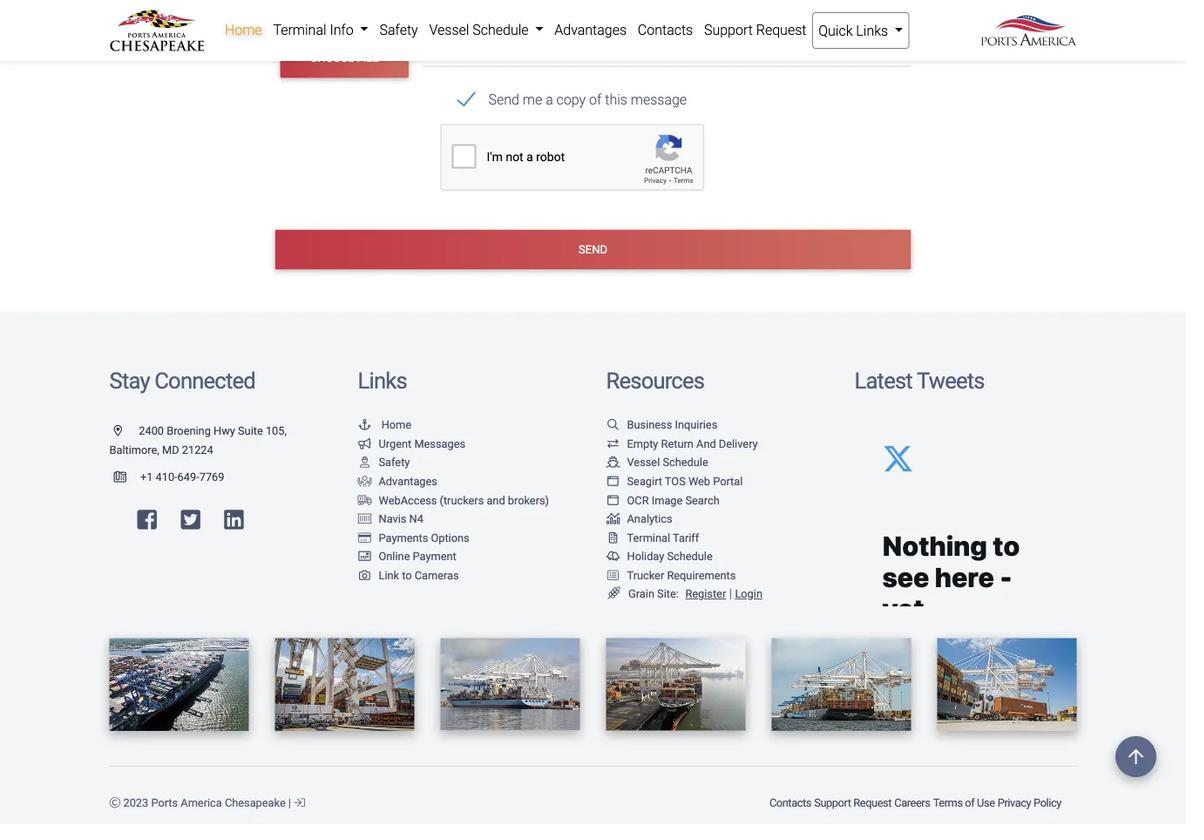 Task type: locate. For each thing, give the bounding box(es) containing it.
navis n4
[[379, 512, 424, 526]]

|
[[729, 586, 732, 601], [288, 797, 291, 810]]

and
[[697, 437, 716, 450]]

0 vertical spatial of
[[589, 91, 602, 108]]

and
[[487, 494, 505, 507]]

Attach up to three(3) .jpg, .png or .pdf files. No duplicates allowed. text field
[[423, 33, 915, 67]]

1 vertical spatial |
[[288, 797, 291, 810]]

vessel
[[429, 21, 469, 38], [627, 456, 660, 469]]

truck container image
[[358, 495, 372, 506]]

wheat image
[[606, 588, 622, 600]]

list alt image
[[606, 570, 620, 581]]

0 horizontal spatial home link
[[219, 12, 268, 47]]

1 vertical spatial home
[[382, 418, 412, 431]]

go to top image
[[1116, 737, 1157, 778]]

home link
[[219, 12, 268, 47], [358, 418, 412, 431]]

2023 ports america chesapeake |
[[121, 797, 294, 810]]

payments
[[379, 531, 428, 544]]

hand receiving image
[[358, 476, 372, 487]]

vessel schedule link up send
[[424, 12, 549, 47]]

home
[[225, 21, 262, 38], [382, 418, 412, 431]]

21224
[[182, 443, 213, 456]]

send
[[579, 243, 608, 256]]

holiday schedule
[[627, 550, 713, 563]]

advantages link up 'send me a copy of this message'
[[549, 12, 632, 47]]

holiday
[[627, 550, 665, 563]]

0 horizontal spatial contacts
[[638, 21, 693, 38]]

home link left terminal info at the left of the page
[[219, 12, 268, 47]]

0 horizontal spatial home
[[225, 21, 262, 38]]

0 horizontal spatial advantages
[[379, 475, 438, 488]]

0 vertical spatial contacts
[[638, 21, 693, 38]]

home left terminal info at the left of the page
[[225, 21, 262, 38]]

0 horizontal spatial contacts link
[[632, 12, 699, 47]]

home link for terminal info link
[[219, 12, 268, 47]]

schedule down tariff
[[667, 550, 713, 563]]

2 vertical spatial schedule
[[667, 550, 713, 563]]

of left this
[[589, 91, 602, 108]]

requirements
[[667, 569, 736, 582]]

home link for urgent messages link
[[358, 418, 412, 431]]

links
[[856, 22, 888, 39], [358, 368, 407, 394]]

2400 broening hwy suite 105, baltimore, md 21224
[[109, 424, 287, 456]]

schedule up send
[[473, 21, 529, 38]]

urgent
[[379, 437, 412, 450]]

tweets
[[917, 368, 985, 394]]

use
[[977, 797, 995, 810]]

0 vertical spatial links
[[856, 22, 888, 39]]

advantages up webaccess
[[379, 475, 438, 488]]

safety link
[[374, 12, 424, 47], [358, 456, 410, 469]]

stay
[[109, 368, 150, 394]]

0 horizontal spatial |
[[288, 797, 291, 810]]

0 vertical spatial vessel schedule
[[429, 21, 532, 38]]

safety down urgent
[[379, 456, 410, 469]]

resources
[[606, 368, 704, 394]]

terms of use link
[[932, 788, 997, 819]]

| left login link at the right of page
[[729, 586, 732, 601]]

1 vertical spatial home link
[[358, 418, 412, 431]]

vessel schedule
[[429, 21, 532, 38], [627, 456, 708, 469]]

+1
[[140, 471, 153, 484]]

1 vertical spatial safety
[[379, 456, 410, 469]]

ocr image search
[[627, 494, 720, 507]]

urgent messages link
[[358, 437, 466, 450]]

of left use at the bottom right
[[965, 797, 975, 810]]

copy
[[557, 91, 586, 108]]

safety link for terminal info link
[[374, 12, 424, 47]]

1 horizontal spatial advantages link
[[549, 12, 632, 47]]

seagirt tos web portal link
[[606, 475, 743, 488]]

vessel schedule up send
[[429, 21, 532, 38]]

safety
[[380, 21, 418, 38], [379, 456, 410, 469]]

0 vertical spatial advantages
[[555, 21, 627, 38]]

twitter square image
[[181, 508, 200, 531]]

0 horizontal spatial terminal
[[273, 21, 327, 38]]

chesapeake
[[225, 797, 286, 810]]

request left quick
[[756, 21, 807, 38]]

0 vertical spatial vessel schedule link
[[424, 12, 549, 47]]

advantages link up webaccess
[[358, 475, 438, 488]]

support request
[[704, 21, 807, 38]]

0 vertical spatial contacts link
[[632, 12, 699, 47]]

search
[[686, 494, 720, 507]]

image
[[652, 494, 683, 507]]

1 vertical spatial contacts
[[770, 797, 812, 810]]

a
[[546, 91, 553, 108]]

safety link down urgent
[[358, 456, 410, 469]]

safety link up file on the top of the page
[[374, 12, 424, 47]]

support
[[704, 21, 753, 38], [814, 797, 851, 810]]

n4
[[409, 512, 424, 526]]

suite
[[238, 424, 263, 438]]

request
[[756, 21, 807, 38], [854, 797, 892, 810]]

terminal info link
[[268, 12, 374, 47]]

terminal down analytics
[[627, 531, 670, 544]]

contacts link
[[632, 12, 699, 47], [768, 788, 813, 819]]

safety link for urgent messages link
[[358, 456, 410, 469]]

1 horizontal spatial request
[[854, 797, 892, 810]]

contacts
[[638, 21, 693, 38], [770, 797, 812, 810]]

1 vertical spatial vessel schedule
[[627, 456, 708, 469]]

1 vertical spatial support
[[814, 797, 851, 810]]

cameras
[[415, 569, 459, 582]]

quick links link
[[812, 12, 910, 49]]

message
[[631, 91, 687, 108]]

1 horizontal spatial terminal
[[627, 531, 670, 544]]

+1 410-649-7769 link
[[109, 471, 224, 484]]

| left sign in image
[[288, 797, 291, 810]]

0 horizontal spatial links
[[358, 368, 407, 394]]

2400
[[139, 424, 164, 438]]

login
[[735, 588, 763, 601]]

1 vertical spatial safety link
[[358, 456, 410, 469]]

safety right "info"
[[380, 21, 418, 38]]

search image
[[606, 419, 620, 430]]

0 horizontal spatial support
[[704, 21, 753, 38]]

0 horizontal spatial of
[[589, 91, 602, 108]]

careers
[[895, 797, 931, 810]]

messages
[[414, 437, 466, 450]]

1 horizontal spatial |
[[729, 586, 732, 601]]

brokers)
[[508, 494, 549, 507]]

0 horizontal spatial vessel
[[429, 21, 469, 38]]

contacts for contacts
[[638, 21, 693, 38]]

1 horizontal spatial links
[[856, 22, 888, 39]]

0 horizontal spatial advantages link
[[358, 475, 438, 488]]

0 vertical spatial home link
[[219, 12, 268, 47]]

0 vertical spatial safety link
[[374, 12, 424, 47]]

webaccess (truckers and brokers) link
[[358, 494, 549, 507]]

vessel schedule up seagirt tos web portal link
[[627, 456, 708, 469]]

649-
[[177, 471, 199, 484]]

1 horizontal spatial home link
[[358, 418, 412, 431]]

credit card image
[[358, 532, 372, 543]]

baltimore,
[[109, 443, 159, 456]]

camera image
[[358, 570, 372, 581]]

request left careers
[[854, 797, 892, 810]]

tariff
[[673, 531, 699, 544]]

support request link left careers
[[813, 788, 893, 819]]

vessel schedule inside "link"
[[429, 21, 532, 38]]

navis
[[379, 512, 407, 526]]

business
[[627, 418, 672, 431]]

1 horizontal spatial support request link
[[813, 788, 893, 819]]

file invoice image
[[606, 532, 620, 543]]

quick
[[819, 22, 853, 39]]

0 horizontal spatial vessel schedule
[[429, 21, 532, 38]]

to
[[402, 569, 412, 582]]

return
[[661, 437, 694, 450]]

md
[[162, 443, 179, 456]]

1 vertical spatial advantages
[[379, 475, 438, 488]]

1 horizontal spatial vessel schedule link
[[606, 456, 708, 469]]

1 horizontal spatial of
[[965, 797, 975, 810]]

browser image
[[606, 476, 620, 487]]

1 vertical spatial advantages link
[[358, 475, 438, 488]]

vessel schedule link
[[424, 12, 549, 47], [606, 456, 708, 469]]

advantages
[[555, 21, 627, 38], [379, 475, 438, 488]]

empty
[[627, 437, 659, 450]]

home link up urgent
[[358, 418, 412, 431]]

1 vertical spatial schedule
[[663, 456, 708, 469]]

1 vertical spatial terminal
[[627, 531, 670, 544]]

1 vertical spatial links
[[358, 368, 407, 394]]

contacts for contacts support request careers terms of use privacy policy
[[770, 797, 812, 810]]

careers link
[[893, 788, 932, 819]]

schedule up seagirt tos web portal
[[663, 456, 708, 469]]

0 vertical spatial terminal
[[273, 21, 327, 38]]

support request link left quick
[[699, 12, 812, 47]]

0 vertical spatial request
[[756, 21, 807, 38]]

0 horizontal spatial support request link
[[699, 12, 812, 47]]

online payment link
[[358, 550, 457, 563]]

login link
[[735, 588, 763, 601]]

0 vertical spatial schedule
[[473, 21, 529, 38]]

schedule for holiday schedule link
[[667, 550, 713, 563]]

schedule for the bottom vessel schedule "link"
[[663, 456, 708, 469]]

this
[[605, 91, 628, 108]]

of
[[589, 91, 602, 108], [965, 797, 975, 810]]

schedule inside "link"
[[473, 21, 529, 38]]

links right quick
[[856, 22, 888, 39]]

latest tweets
[[855, 368, 985, 394]]

link
[[379, 569, 399, 582]]

1 vertical spatial contacts link
[[768, 788, 813, 819]]

1 horizontal spatial contacts
[[770, 797, 812, 810]]

payments options
[[379, 531, 470, 544]]

1 horizontal spatial vessel
[[627, 456, 660, 469]]

0 vertical spatial support
[[704, 21, 753, 38]]

terminal left "info"
[[273, 21, 327, 38]]

stay connected
[[109, 368, 255, 394]]

0 vertical spatial support request link
[[699, 12, 812, 47]]

terminal for terminal info
[[273, 21, 327, 38]]

links up anchor image
[[358, 368, 407, 394]]

home up urgent
[[382, 418, 412, 431]]

vessel schedule link up seagirt at the right bottom of the page
[[606, 456, 708, 469]]

0 horizontal spatial vessel schedule link
[[424, 12, 549, 47]]

sign in image
[[294, 798, 305, 809]]

+1 410-649-7769
[[140, 471, 224, 484]]

advantages up 'send me a copy of this message'
[[555, 21, 627, 38]]



Task type: describe. For each thing, give the bounding box(es) containing it.
terminal tariff link
[[606, 531, 699, 544]]

1 horizontal spatial vessel schedule
[[627, 456, 708, 469]]

phone office image
[[114, 472, 140, 483]]

link to cameras link
[[358, 569, 459, 582]]

trucker requirements
[[627, 569, 736, 582]]

ocr
[[627, 494, 649, 507]]

me
[[523, 91, 542, 108]]

exchange image
[[606, 438, 620, 449]]

online payment
[[379, 550, 457, 563]]

ocr image search link
[[606, 494, 720, 507]]

anchor image
[[358, 419, 372, 430]]

410-
[[156, 471, 177, 484]]

quick links
[[819, 22, 892, 39]]

seagirt tos web portal
[[627, 475, 743, 488]]

choose file
[[310, 51, 379, 64]]

america
[[181, 797, 222, 810]]

hwy
[[214, 424, 235, 438]]

1 horizontal spatial advantages
[[555, 21, 627, 38]]

0 horizontal spatial request
[[756, 21, 807, 38]]

web
[[689, 475, 710, 488]]

analytics
[[627, 512, 673, 526]]

inquiries
[[675, 418, 718, 431]]

linkedin image
[[224, 508, 244, 531]]

1 vertical spatial support request link
[[813, 788, 893, 819]]

analytics link
[[606, 512, 673, 526]]

tos
[[665, 475, 686, 488]]

0 vertical spatial vessel
[[429, 21, 469, 38]]

holiday schedule link
[[606, 550, 713, 563]]

1 vertical spatial vessel
[[627, 456, 660, 469]]

payment
[[413, 550, 457, 563]]

payments options link
[[358, 531, 470, 544]]

ship image
[[606, 457, 620, 468]]

privacy
[[998, 797, 1031, 810]]

105,
[[266, 424, 287, 438]]

credit card front image
[[358, 551, 372, 562]]

send me a copy of this message
[[489, 91, 687, 108]]

terms
[[933, 797, 963, 810]]

connected
[[155, 368, 255, 394]]

info
[[330, 21, 354, 38]]

file
[[357, 51, 379, 64]]

terminal for terminal tariff
[[627, 531, 670, 544]]

broening
[[167, 424, 211, 438]]

1 horizontal spatial contacts link
[[768, 788, 813, 819]]

terminal tariff
[[627, 531, 699, 544]]

webaccess
[[379, 494, 437, 507]]

urgent messages
[[379, 437, 466, 450]]

seagirt
[[627, 475, 662, 488]]

0 vertical spatial home
[[225, 21, 262, 38]]

send
[[489, 91, 519, 108]]

ports
[[151, 797, 178, 810]]

webaccess (truckers and brokers)
[[379, 494, 549, 507]]

1 horizontal spatial support
[[814, 797, 851, 810]]

bullhorn image
[[358, 438, 372, 449]]

1 vertical spatial vessel schedule link
[[606, 456, 708, 469]]

analytics image
[[606, 513, 620, 524]]

map marker alt image
[[114, 425, 136, 436]]

browser image
[[606, 495, 620, 506]]

empty return and delivery
[[627, 437, 758, 450]]

options
[[431, 531, 470, 544]]

user hard hat image
[[358, 457, 372, 468]]

trucker requirements link
[[606, 569, 736, 582]]

register link
[[682, 588, 726, 601]]

0 vertical spatial advantages link
[[549, 12, 632, 47]]

(truckers
[[440, 494, 484, 507]]

container storage image
[[358, 513, 372, 524]]

trucker
[[627, 569, 664, 582]]

grain site: register | login
[[629, 586, 763, 601]]

choose
[[310, 51, 354, 64]]

contacts support request careers terms of use privacy policy
[[770, 797, 1062, 810]]

0 vertical spatial safety
[[380, 21, 418, 38]]

delivery
[[719, 437, 758, 450]]

latest
[[855, 368, 913, 394]]

policy
[[1034, 797, 1062, 810]]

facebook square image
[[137, 508, 157, 531]]

navis n4 link
[[358, 512, 424, 526]]

portal
[[713, 475, 743, 488]]

terminal info
[[273, 21, 357, 38]]

bells image
[[606, 551, 620, 562]]

2023
[[123, 797, 148, 810]]

site:
[[657, 588, 679, 601]]

1 horizontal spatial home
[[382, 418, 412, 431]]

grain
[[629, 588, 655, 601]]

privacy policy link
[[997, 788, 1063, 819]]

send button
[[275, 230, 911, 270]]

7769
[[199, 471, 224, 484]]

empty return and delivery link
[[606, 437, 758, 450]]

link to cameras
[[379, 569, 459, 582]]

1 vertical spatial request
[[854, 797, 892, 810]]

business inquiries link
[[606, 418, 718, 431]]

copyright image
[[109, 798, 121, 809]]

online
[[379, 550, 410, 563]]

1 vertical spatial of
[[965, 797, 975, 810]]

0 vertical spatial |
[[729, 586, 732, 601]]



Task type: vqa. For each thing, say whether or not it's contained in the screenshot.
PAYMENT
yes



